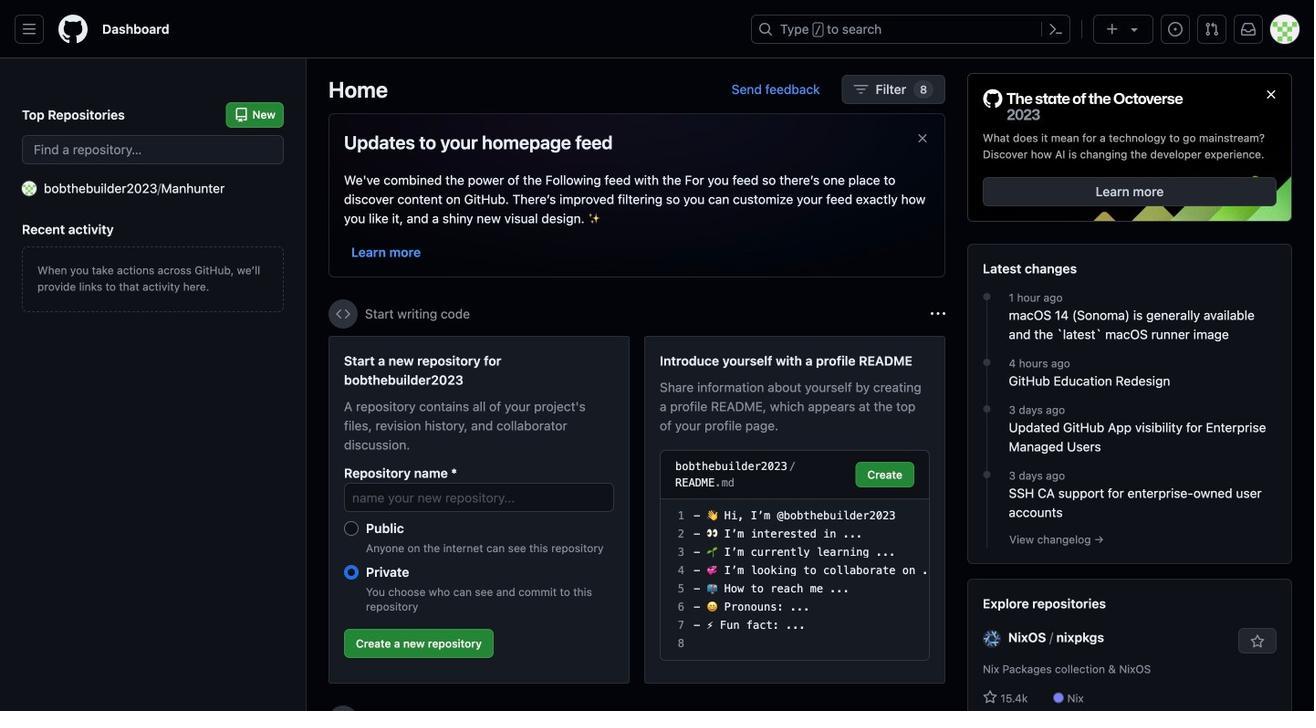 Task type: describe. For each thing, give the bounding box(es) containing it.
why am i seeing this? image
[[931, 307, 946, 321]]

Find a repository… text field
[[22, 135, 284, 164]]

none submit inside introduce yourself with a profile readme element
[[856, 462, 915, 488]]

introduce yourself with a profile readme element
[[645, 336, 946, 684]]

code image
[[336, 307, 351, 321]]

github logo image
[[983, 89, 1184, 122]]

plus image
[[1106, 22, 1120, 37]]

2 dot fill image from the top
[[980, 355, 995, 370]]

issue opened image
[[1169, 22, 1183, 37]]

explore element
[[968, 73, 1293, 711]]

git pull request image
[[1205, 22, 1220, 37]]

notifications image
[[1242, 22, 1256, 37]]

start a new repository element
[[329, 336, 630, 684]]

@nixos profile image
[[983, 630, 1001, 648]]

3 dot fill image from the top
[[980, 402, 995, 416]]



Task type: vqa. For each thing, say whether or not it's contained in the screenshot.
Cartman586 link
no



Task type: locate. For each thing, give the bounding box(es) containing it.
filter image
[[854, 82, 869, 97]]

star image
[[983, 690, 998, 705]]

homepage image
[[58, 15, 88, 44]]

star this repository image
[[1251, 635, 1265, 649]]

1 dot fill image from the top
[[980, 290, 995, 304]]

dot fill image
[[980, 290, 995, 304], [980, 355, 995, 370], [980, 402, 995, 416], [980, 468, 995, 482]]

None radio
[[344, 521, 359, 536], [344, 565, 359, 580], [344, 521, 359, 536], [344, 565, 359, 580]]

name your new repository... text field
[[344, 483, 614, 512]]

None submit
[[856, 462, 915, 488]]

triangle down image
[[1127, 22, 1142, 37]]

explore repositories navigation
[[968, 579, 1293, 711]]

Top Repositories search field
[[22, 135, 284, 164]]

close image
[[1264, 87, 1279, 102]]

4 dot fill image from the top
[[980, 468, 995, 482]]

x image
[[916, 131, 930, 146]]

command palette image
[[1049, 22, 1064, 37]]

manhunter image
[[22, 181, 37, 196]]



